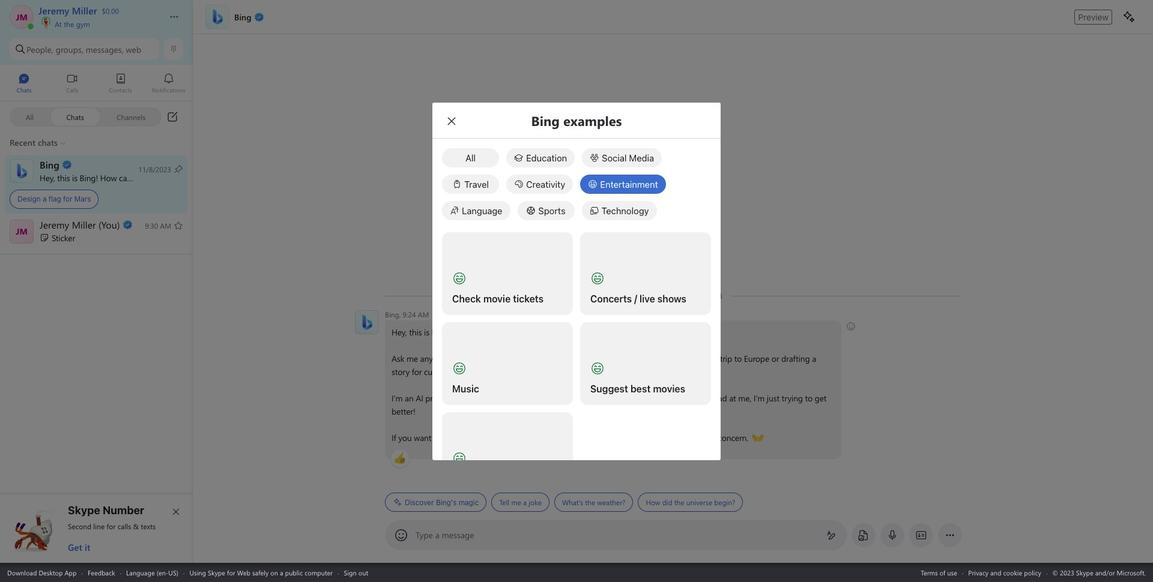Task type: describe. For each thing, give the bounding box(es) containing it.
trying
[[782, 393, 803, 404]]

magic
[[459, 499, 479, 508]]

if
[[554, 433, 558, 444]]

creativity
[[526, 179, 566, 190]]

of inside ask me any type of question, like finding vegan restaurants in cambridge, itinerary for your trip to europe or drafting a story for curious kids. in groups, remember to mention me with @bing. i'm an ai preview, so i'm still learning. sometimes i might say something weird. don't get mad at me, i'm just trying to get better! if you want to start over, type
[[453, 353, 461, 365]]

tickets
[[513, 294, 544, 305]]

discover bing's magic
[[405, 499, 479, 508]]

feedback,
[[636, 433, 671, 444]]

calls
[[118, 522, 131, 532]]

bing, 9:24 am
[[385, 310, 429, 320]]

what's
[[562, 498, 584, 508]]

1 horizontal spatial of
[[940, 569, 946, 578]]

us)
[[168, 569, 179, 578]]

2 horizontal spatial you
[[560, 433, 574, 444]]

people, groups, messages, web
[[26, 44, 141, 55]]

and
[[991, 569, 1002, 578]]

using
[[190, 569, 206, 578]]

at
[[730, 393, 737, 404]]

what's the weather? button
[[555, 493, 634, 513]]

texts
[[141, 522, 156, 532]]

1 vertical spatial skype
[[208, 569, 225, 578]]

web
[[126, 44, 141, 55]]

privacy
[[969, 569, 989, 578]]

how did the universe begin?
[[646, 498, 736, 508]]

something
[[612, 393, 650, 404]]

messages,
[[86, 44, 124, 55]]

to right trip
[[735, 353, 742, 365]]

a right type
[[436, 530, 440, 541]]

a right report
[[712, 433, 716, 444]]

curious
[[424, 367, 450, 378]]

0 horizontal spatial how
[[100, 172, 117, 184]]

desktop
[[39, 569, 63, 578]]

for inside skype number element
[[107, 522, 116, 532]]

so
[[457, 393, 465, 404]]

movies
[[653, 384, 686, 395]]

say
[[598, 393, 610, 404]]

for left your in the right of the page
[[690, 353, 700, 365]]

bing for hey, this is bing ! how can i help you today?
[[80, 172, 96, 184]]

like
[[498, 353, 510, 365]]

me left with
[[590, 367, 602, 378]]

for left web
[[227, 569, 235, 578]]

hey, for hey, this is bing ! how can i help you today?
[[40, 172, 55, 184]]

tell
[[500, 498, 510, 508]]

language for language (en-us)
[[126, 569, 155, 578]]

an
[[405, 393, 414, 404]]

itinerary
[[658, 353, 688, 365]]

gym
[[76, 19, 90, 29]]

hey, this is bing ! how can i help you today?
[[40, 172, 197, 184]]

groups, inside ask me any type of question, like finding vegan restaurants in cambridge, itinerary for your trip to europe or drafting a story for curious kids. in groups, remember to mention me with @bing. i'm an ai preview, so i'm still learning. sometimes i might say something weird. don't get mad at me, i'm just trying to get better! if you want to start over, type
[[480, 367, 507, 378]]

web
[[237, 569, 251, 578]]

begin?
[[715, 498, 736, 508]]

a inside ask me any type of question, like finding vegan restaurants in cambridge, itinerary for your trip to europe or drafting a story for curious kids. in groups, remember to mention me with @bing. i'm an ai preview, so i'm still learning. sometimes i might say something weird. don't get mad at me, i'm just trying to get better! if you want to start over, type
[[813, 353, 817, 365]]

0 horizontal spatial skype
[[68, 505, 100, 517]]

kids.
[[453, 367, 469, 378]]

over,
[[462, 433, 479, 444]]

universe
[[687, 498, 713, 508]]

privacy and cookie policy
[[969, 569, 1042, 578]]

0 horizontal spatial just
[[673, 433, 685, 444]]

/
[[635, 294, 638, 305]]

to left give
[[596, 433, 603, 444]]

or
[[772, 353, 780, 365]]

hey, for hey, this is bing
[[392, 327, 407, 338]]

shows
[[658, 294, 687, 305]]

(en-
[[157, 569, 168, 578]]

second
[[68, 522, 91, 532]]

this for hey, this is bing ! how can i help you today?
[[57, 172, 70, 184]]

just inside ask me any type of question, like finding vegan restaurants in cambridge, itinerary for your trip to europe or drafting a story for curious kids. in groups, remember to mention me with @bing. i'm an ai preview, so i'm still learning. sometimes i might say something weird. don't get mad at me, i'm just trying to get better! if you want to start over, type
[[767, 393, 780, 404]]

trip
[[720, 353, 733, 365]]

sticker button
[[0, 215, 193, 250]]

it
[[85, 542, 90, 554]]

1 horizontal spatial type
[[481, 433, 497, 444]]

preview,
[[426, 393, 455, 404]]

terms of use
[[921, 569, 958, 578]]

ask me any type of question, like finding vegan restaurants in cambridge, itinerary for your trip to europe or drafting a story for curious kids. in groups, remember to mention me with @bing. i'm an ai preview, so i'm still learning. sometimes i might say something weird. don't get mad at me, i'm just trying to get better! if you want to start over, type
[[392, 353, 829, 444]]

2 horizontal spatial the
[[675, 498, 685, 508]]

me left any
[[407, 353, 418, 365]]

joke
[[529, 498, 542, 508]]

sign out
[[344, 569, 369, 578]]

design
[[17, 195, 41, 204]]

on
[[271, 569, 278, 578]]

mars
[[74, 195, 91, 204]]

your
[[702, 353, 718, 365]]

the for at
[[64, 19, 74, 29]]

(openhands)
[[752, 432, 797, 444]]

today?
[[172, 172, 195, 184]]

restaurants
[[564, 353, 603, 365]]

terms
[[921, 569, 938, 578]]

you inside ask me any type of question, like finding vegan restaurants in cambridge, itinerary for your trip to europe or drafting a story for curious kids. in groups, remember to mention me with @bing. i'm an ai preview, so i'm still learning. sometimes i might say something weird. don't get mad at me, i'm just trying to get better! if you want to start over, type
[[399, 433, 412, 444]]

me right give
[[622, 433, 634, 444]]

feedback link
[[88, 569, 115, 578]]

drafting
[[782, 353, 810, 365]]

weather?
[[598, 498, 626, 508]]

1 get from the left
[[697, 393, 709, 404]]

sticker
[[52, 232, 75, 244]]

remember
[[509, 367, 546, 378]]

movie
[[484, 294, 511, 305]]

groups, inside button
[[56, 44, 83, 55]]

using skype for web safely on a public computer
[[190, 569, 333, 578]]

a inside button
[[523, 498, 527, 508]]

how inside button
[[646, 498, 661, 508]]

get it
[[68, 542, 90, 554]]

ai
[[416, 393, 424, 404]]

this for hey, this is bing
[[409, 327, 422, 338]]

computer
[[305, 569, 333, 578]]

2 i'm from the left
[[468, 393, 479, 404]]

1 i'm from the left
[[392, 393, 403, 404]]

concern.
[[719, 433, 749, 444]]

cookie
[[1004, 569, 1023, 578]]

me inside button
[[512, 498, 522, 508]]

line
[[93, 522, 105, 532]]



Task type: locate. For each thing, give the bounding box(es) containing it.
at the gym button
[[38, 17, 157, 29]]

0 horizontal spatial get
[[697, 393, 709, 404]]

0 horizontal spatial the
[[64, 19, 74, 29]]

0 horizontal spatial i'm
[[392, 393, 403, 404]]

0 horizontal spatial groups,
[[56, 44, 83, 55]]

1 vertical spatial is
[[424, 327, 430, 338]]

language (en-us) link
[[126, 569, 179, 578]]

0 vertical spatial is
[[72, 172, 78, 184]]

bing's
[[436, 499, 457, 508]]

1 horizontal spatial bing
[[432, 327, 449, 338]]

type
[[435, 353, 451, 365], [481, 433, 497, 444]]

a
[[43, 195, 47, 204], [813, 353, 817, 365], [712, 433, 716, 444], [523, 498, 527, 508], [436, 530, 440, 541], [280, 569, 283, 578]]

learning.
[[495, 393, 526, 404]]

the right at at the left
[[64, 19, 74, 29]]

chats
[[66, 112, 84, 122]]

type right 'over,'
[[481, 433, 497, 444]]

i'm right so
[[468, 393, 479, 404]]

1 vertical spatial i
[[570, 393, 572, 404]]

0 horizontal spatial hey,
[[40, 172, 55, 184]]

bing up any
[[432, 327, 449, 338]]

2 want from the left
[[576, 433, 593, 444]]

start
[[444, 433, 460, 444]]

social
[[602, 153, 627, 163]]

want left start
[[414, 433, 432, 444]]

a left flag
[[43, 195, 47, 204]]

can
[[119, 172, 132, 184]]

sports
[[539, 206, 566, 216]]

0 horizontal spatial language
[[126, 569, 155, 578]]

0 vertical spatial skype
[[68, 505, 100, 517]]

0 horizontal spatial of
[[453, 353, 461, 365]]

0 horizontal spatial you
[[156, 172, 169, 184]]

this down 9:24
[[409, 327, 422, 338]]

entertainment
[[601, 179, 659, 190]]

ask
[[392, 353, 405, 365]]

0 vertical spatial just
[[767, 393, 780, 404]]

better!
[[392, 406, 416, 418]]

just left report
[[673, 433, 685, 444]]

1 horizontal spatial groups,
[[480, 367, 507, 378]]

0 vertical spatial bing
[[80, 172, 96, 184]]

vegan
[[540, 353, 561, 365]]

don't
[[676, 393, 695, 404]]

people, groups, messages, web button
[[10, 38, 159, 60]]

0 horizontal spatial type
[[435, 353, 451, 365]]

mad
[[711, 393, 728, 404]]

to down the vegan
[[548, 367, 556, 378]]

how left did
[[646, 498, 661, 508]]

for right the line
[[107, 522, 116, 532]]

education
[[526, 153, 567, 163]]

1 vertical spatial bing
[[432, 327, 449, 338]]

i
[[134, 172, 136, 184], [570, 393, 572, 404]]

out
[[359, 569, 369, 578]]

1 vertical spatial just
[[673, 433, 685, 444]]

how did the universe begin? button
[[638, 493, 744, 513]]

number
[[103, 505, 144, 517]]

is
[[72, 172, 78, 184], [424, 327, 430, 338]]

1 horizontal spatial you
[[399, 433, 412, 444]]

bing for hey, this is bing
[[432, 327, 449, 338]]

you right if
[[560, 433, 574, 444]]

hey, this is bing
[[392, 327, 449, 338]]

1 vertical spatial type
[[481, 433, 497, 444]]

story
[[392, 367, 410, 378]]

1 vertical spatial this
[[409, 327, 422, 338]]

1 want from the left
[[414, 433, 432, 444]]

terms of use link
[[921, 569, 958, 578]]

is left !
[[72, 172, 78, 184]]

check
[[453, 294, 481, 305]]

0 horizontal spatial is
[[72, 172, 78, 184]]

groups, down at the gym
[[56, 44, 83, 55]]

is for hey, this is bing ! how can i help you today?
[[72, 172, 78, 184]]

privacy and cookie policy link
[[969, 569, 1042, 578]]

i'm
[[392, 393, 403, 404], [468, 393, 479, 404], [754, 393, 765, 404]]

skype up second
[[68, 505, 100, 517]]

1 horizontal spatial language
[[462, 206, 503, 216]]

the right did
[[675, 498, 685, 508]]

weird.
[[652, 393, 674, 404]]

for right flag
[[63, 195, 72, 204]]

1 horizontal spatial the
[[586, 498, 596, 508]]

is down "am"
[[424, 327, 430, 338]]

any
[[420, 353, 433, 365]]

1 horizontal spatial get
[[815, 393, 827, 404]]

you
[[156, 172, 169, 184], [399, 433, 412, 444], [560, 433, 574, 444]]

just
[[767, 393, 780, 404], [673, 433, 685, 444]]

sign
[[344, 569, 357, 578]]

language down travel
[[462, 206, 503, 216]]

type a message
[[416, 530, 475, 541]]

1 vertical spatial of
[[940, 569, 946, 578]]

you right if on the left bottom
[[399, 433, 412, 444]]

to left start
[[434, 433, 441, 444]]

a right "on"
[[280, 569, 283, 578]]

you right help
[[156, 172, 169, 184]]

of left use
[[940, 569, 946, 578]]

a right 'drafting'
[[813, 353, 817, 365]]

hey, up "design a flag for mars"
[[40, 172, 55, 184]]

the
[[64, 19, 74, 29], [586, 498, 596, 508], [675, 498, 685, 508]]

i inside ask me any type of question, like finding vegan restaurants in cambridge, itinerary for your trip to europe or drafting a story for curious kids. in groups, remember to mention me with @bing. i'm an ai preview, so i'm still learning. sometimes i might say something weird. don't get mad at me, i'm just trying to get better! if you want to start over, type
[[570, 393, 572, 404]]

0 vertical spatial all
[[26, 112, 34, 122]]

discover
[[405, 499, 434, 508]]

suggest
[[591, 384, 629, 395]]

to right trying
[[806, 393, 813, 404]]

type up curious
[[435, 353, 451, 365]]

social media
[[602, 153, 655, 163]]

hey, down bing,
[[392, 327, 407, 338]]

this up flag
[[57, 172, 70, 184]]

i left might
[[570, 393, 572, 404]]

groups, down like
[[480, 367, 507, 378]]

1 horizontal spatial i
[[570, 393, 572, 404]]

1 horizontal spatial skype
[[208, 569, 225, 578]]

(smileeyes)
[[552, 326, 591, 338]]

1 horizontal spatial this
[[409, 327, 422, 338]]

europe
[[744, 353, 770, 365]]

in
[[471, 367, 477, 378]]

a left the joke
[[523, 498, 527, 508]]

0 vertical spatial i
[[134, 172, 136, 184]]

live
[[640, 294, 656, 305]]

me right tell
[[512, 498, 522, 508]]

if
[[392, 433, 396, 444]]

tell me a joke button
[[492, 493, 550, 513]]

public
[[285, 569, 303, 578]]

question,
[[463, 353, 496, 365]]

with
[[604, 367, 619, 378]]

download
[[7, 569, 37, 578]]

1 vertical spatial how
[[646, 498, 661, 508]]

channels
[[117, 112, 146, 122]]

is for hey, this is bing
[[424, 327, 430, 338]]

2 horizontal spatial i'm
[[754, 393, 765, 404]]

0 vertical spatial hey,
[[40, 172, 55, 184]]

get
[[68, 542, 82, 554]]

0 horizontal spatial all
[[26, 112, 34, 122]]

Type a message text field
[[416, 530, 817, 543]]

want inside ask me any type of question, like finding vegan restaurants in cambridge, itinerary for your trip to europe or drafting a story for curious kids. in groups, remember to mention me with @bing. i'm an ai preview, so i'm still learning. sometimes i might say something weird. don't get mad at me, i'm just trying to get better! if you want to start over, type
[[414, 433, 432, 444]]

at the gym
[[53, 19, 90, 29]]

. and if you want to give me feedback, just report a concern.
[[533, 433, 751, 444]]

0 horizontal spatial i
[[134, 172, 136, 184]]

1 horizontal spatial just
[[767, 393, 780, 404]]

1 vertical spatial groups,
[[480, 367, 507, 378]]

in
[[605, 353, 612, 365]]

me
[[407, 353, 418, 365], [590, 367, 602, 378], [622, 433, 634, 444], [512, 498, 522, 508]]

0 vertical spatial type
[[435, 353, 451, 365]]

language left (en-
[[126, 569, 155, 578]]

i right "can" at the left top of the page
[[134, 172, 136, 184]]

the right what's
[[586, 498, 596, 508]]

skype number element
[[10, 505, 183, 554]]

and
[[537, 433, 552, 444]]

1 horizontal spatial all
[[466, 153, 476, 163]]

0 horizontal spatial want
[[414, 433, 432, 444]]

1 horizontal spatial want
[[576, 433, 593, 444]]

concerts
[[591, 294, 632, 305]]

get left mad
[[697, 393, 709, 404]]

i'm left an
[[392, 393, 403, 404]]

@bing.
[[621, 367, 647, 378]]

of
[[453, 353, 461, 365], [940, 569, 946, 578]]

0 vertical spatial of
[[453, 353, 461, 365]]

1 vertical spatial all
[[466, 153, 476, 163]]

1 horizontal spatial i'm
[[468, 393, 479, 404]]

me,
[[739, 393, 752, 404]]

0 vertical spatial language
[[462, 206, 503, 216]]

feedback
[[88, 569, 115, 578]]

2 get from the left
[[815, 393, 827, 404]]

0 vertical spatial how
[[100, 172, 117, 184]]

get right trying
[[815, 393, 827, 404]]

for right story
[[412, 367, 422, 378]]

all up travel
[[466, 153, 476, 163]]

did
[[663, 498, 673, 508]]

0 horizontal spatial bing
[[80, 172, 96, 184]]

want
[[414, 433, 432, 444], [576, 433, 593, 444]]

1 vertical spatial language
[[126, 569, 155, 578]]

skype right the using at the left of page
[[208, 569, 225, 578]]

all left chats
[[26, 112, 34, 122]]

i'm right me,
[[754, 393, 765, 404]]

want left give
[[576, 433, 593, 444]]

music
[[453, 384, 480, 395]]

0 horizontal spatial this
[[57, 172, 70, 184]]

of up kids.
[[453, 353, 461, 365]]

sometimes
[[528, 393, 568, 404]]

app
[[65, 569, 77, 578]]

0 vertical spatial groups,
[[56, 44, 83, 55]]

.
[[533, 433, 535, 444]]

1 horizontal spatial hey,
[[392, 327, 407, 338]]

language for language
[[462, 206, 503, 216]]

tab list
[[0, 68, 193, 101]]

how right !
[[100, 172, 117, 184]]

the for what's
[[586, 498, 596, 508]]

this
[[57, 172, 70, 184], [409, 327, 422, 338]]

suggest best movies
[[591, 384, 686, 395]]

still
[[481, 393, 493, 404]]

1 horizontal spatial how
[[646, 498, 661, 508]]

1 horizontal spatial is
[[424, 327, 430, 338]]

3 i'm from the left
[[754, 393, 765, 404]]

0 vertical spatial this
[[57, 172, 70, 184]]

1 vertical spatial hey,
[[392, 327, 407, 338]]

bing up the mars
[[80, 172, 96, 184]]

just left trying
[[767, 393, 780, 404]]

at
[[55, 19, 62, 29]]

help
[[138, 172, 154, 184]]



Task type: vqa. For each thing, say whether or not it's contained in the screenshot.
(openhands)
yes



